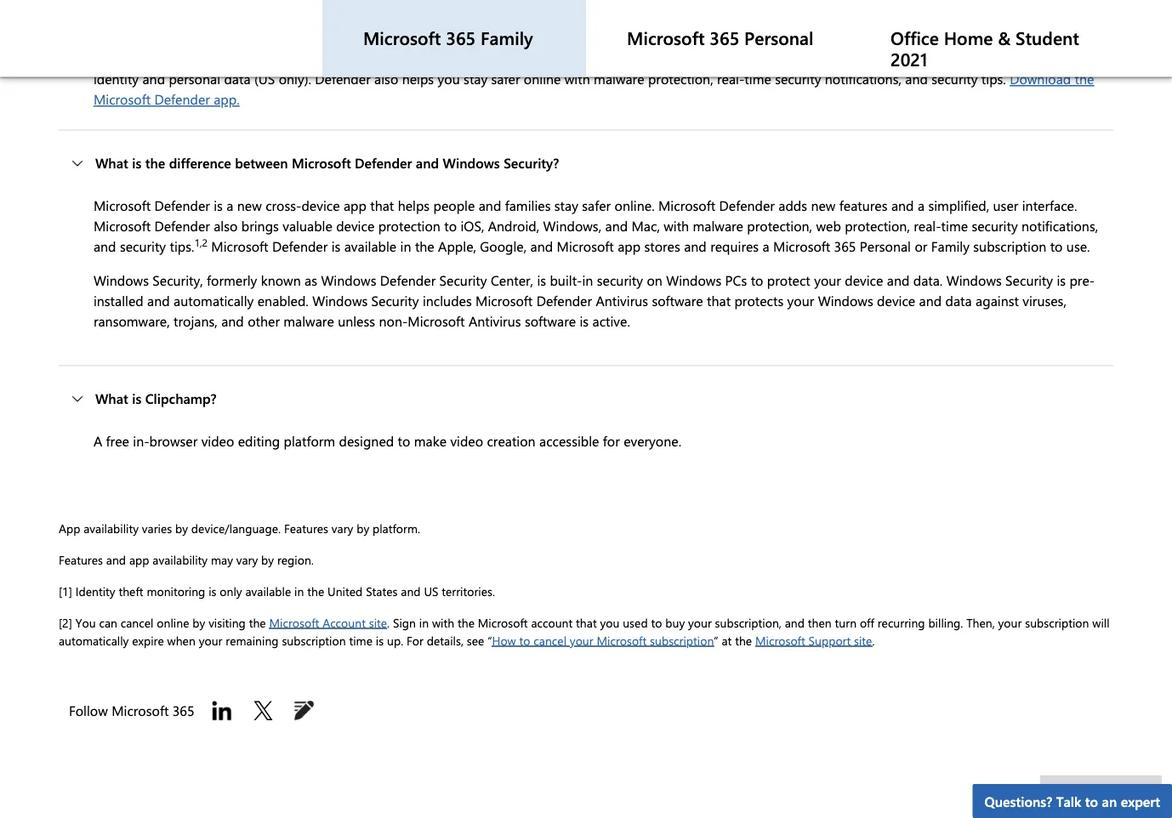 Task type: locate. For each thing, give the bounding box(es) containing it.
1 vertical spatial protect
[[767, 271, 810, 290]]

1 horizontal spatial personal
[[860, 237, 911, 256]]

is up personal
[[214, 49, 223, 68]]

you up how to cancel your microsoft subscription link
[[600, 615, 620, 631]]

expert
[[1121, 792, 1160, 810]]

recurring
[[878, 615, 925, 631]]

also down microsoft 365 family on the left top of page
[[374, 70, 398, 88]]

0 horizontal spatial vary
[[236, 552, 258, 568]]

helps inside the 'microsoft defender is a new cross-device app that helps people and families stay safer online. microsoft defender adds new features and a simplified, user interface. microsoft defender also brings valuable device protection to ios, android, windows, and mac, with malware protection, web protection, real-time security notifications, and security tips.'
[[398, 196, 430, 215]]

0 vertical spatial helps
[[419, 49, 451, 68]]

and inside dropdown button
[[416, 154, 439, 172]]

what for what is clipchamp?
[[95, 390, 128, 408]]

sign
[[393, 615, 416, 631]]

protect inside the microsoft defender is a cross-device security app that helps individuals and families protect their data and devices by continuously scanning the web for threats to your identity and personal data (us only). defender also helps you stay safer online with malware protection, real-time security notifications, and security tips.
[[598, 49, 642, 68]]

. down off
[[872, 633, 875, 649]]

formerly
[[207, 271, 257, 290]]

then,
[[967, 615, 995, 631]]

0 horizontal spatial stay
[[464, 70, 488, 88]]

ransomware,
[[93, 312, 170, 330]]

0 vertical spatial real-
[[717, 70, 745, 88]]

1 horizontal spatial new
[[811, 196, 836, 215]]

an
[[1102, 792, 1117, 810]]

a down difference
[[226, 196, 233, 215]]

site down off
[[854, 633, 872, 649]]

buy
[[665, 615, 685, 631]]

to inside the microsoft defender is a cross-device security app that helps individuals and families protect their data and devices by continuously scanning the web for threats to your identity and personal data (us only). defender also helps you stay safer online with malware protection, real-time security notifications, and security tips.
[[1054, 49, 1067, 68]]

1 vertical spatial with
[[664, 217, 689, 235]]

0 horizontal spatial protect
[[598, 49, 642, 68]]

other
[[248, 312, 280, 330]]

talk
[[1056, 792, 1082, 810]]

1 vertical spatial personal
[[860, 237, 911, 256]]

that inside the microsoft defender is a cross-device security app that helps individuals and families protect their data and devices by continuously scanning the web for threats to your identity and personal data (us only). defender also helps you stay safer online with malware protection, real-time security notifications, and security tips.
[[392, 49, 416, 68]]

cross- up brings
[[266, 196, 302, 215]]

antivirus
[[596, 292, 648, 310], [469, 312, 521, 330]]

1 vertical spatial tips.
[[170, 237, 194, 256]]

[1]
[[59, 584, 72, 599]]

0 vertical spatial what
[[95, 154, 128, 172]]

cross- up (us
[[237, 49, 273, 68]]

0 vertical spatial time
[[745, 70, 771, 88]]

2 vertical spatial malware
[[284, 312, 334, 330]]

vary right may
[[236, 552, 258, 568]]

1 vertical spatial software
[[525, 312, 576, 330]]

families up android,
[[505, 196, 551, 215]]

includes
[[423, 292, 472, 310]]

subscription
[[973, 237, 1047, 256], [1025, 615, 1089, 631], [282, 633, 346, 649], [650, 633, 714, 649]]

valuable
[[283, 217, 332, 235]]

1 vertical spatial also
[[214, 217, 238, 235]]

1 vertical spatial cancel
[[534, 633, 567, 649]]

families inside the microsoft defender is a cross-device security app that helps individuals and families protect their data and devices by continuously scanning the web for threats to your identity and personal data (us only). defender also helps you stay safer online with malware protection, real-time security notifications, and security tips.
[[549, 49, 595, 68]]

a inside 1,2 microsoft defender is available in the apple, google, and microsoft app stores and requires a microsoft 365 personal or family subscription to use.
[[763, 237, 770, 256]]

online up security?
[[524, 70, 561, 88]]

device/language.
[[191, 521, 281, 536]]

in inside 1,2 microsoft defender is available in the apple, google, and microsoft app stores and requires a microsoft 365 personal or family subscription to use.
[[400, 237, 411, 256]]

a right requires
[[763, 237, 770, 256]]

0 horizontal spatial time
[[349, 633, 373, 649]]

by
[[781, 49, 796, 68], [175, 521, 188, 536], [357, 521, 369, 536], [261, 552, 274, 568], [192, 615, 205, 631]]

the left united
[[307, 584, 324, 599]]

0 vertical spatial you
[[438, 70, 460, 88]]

what inside dropdown button
[[95, 390, 128, 408]]

vary
[[332, 521, 353, 536], [236, 552, 258, 568]]

protection,
[[648, 70, 713, 88], [747, 217, 812, 235], [845, 217, 910, 235]]

1 horizontal spatial malware
[[594, 70, 644, 88]]

is inside the microsoft defender is a cross-device security app that helps individuals and families protect their data and devices by continuously scanning the web for threats to your identity and personal data (us only). defender also helps you stay safer online with malware protection, real-time security notifications, and security tips.
[[214, 49, 223, 68]]

microsoft 365 personal
[[627, 26, 814, 50]]

tips. down &
[[982, 70, 1006, 88]]

1 horizontal spatial protect
[[767, 271, 810, 290]]

1 vertical spatial stay
[[554, 196, 578, 215]]

how
[[492, 633, 516, 649]]

0 horizontal spatial protection,
[[648, 70, 713, 88]]

2 what from the top
[[95, 390, 128, 408]]

what inside dropdown button
[[95, 154, 128, 172]]

1 what from the top
[[95, 154, 128, 172]]

also left brings
[[214, 217, 238, 235]]

0 horizontal spatial you
[[438, 70, 460, 88]]

and left other
[[221, 312, 244, 330]]

and down scanning at the top right of page
[[905, 70, 928, 88]]

1 horizontal spatial you
[[600, 615, 620, 631]]

stay inside the microsoft defender is a cross-device security app that helps individuals and families protect their data and devices by continuously scanning the web for threats to your identity and personal data (us only). defender also helps you stay safer online with malware protection, real-time security notifications, and security tips.
[[464, 70, 488, 88]]

1 vertical spatial real-
[[914, 217, 941, 235]]

what down the identity
[[95, 154, 128, 172]]

0 horizontal spatial malware
[[284, 312, 334, 330]]

a inside the microsoft defender is a cross-device security app that helps individuals and families protect their data and devices by continuously scanning the web for threats to your identity and personal data (us only). defender also helps you stay safer online with malware protection, real-time security notifications, and security tips.
[[226, 49, 233, 68]]

defender inside download the microsoft defender app.
[[154, 90, 210, 108]]

safer down individuals
[[491, 70, 520, 88]]

1 horizontal spatial features
[[284, 521, 328, 536]]

0 vertical spatial cross-
[[237, 49, 273, 68]]

0 vertical spatial software
[[652, 292, 703, 310]]

helps left individuals
[[419, 49, 451, 68]]

0 horizontal spatial with
[[432, 615, 454, 631]]

is down difference
[[214, 196, 223, 215]]

microsoft inside the microsoft defender is a cross-device security app that helps individuals and families protect their data and devices by continuously scanning the web for threats to your identity and personal data (us only). defender also helps you stay safer online with malware protection, real-time security notifications, and security tips.
[[93, 49, 151, 68]]

protection
[[378, 217, 441, 235]]

helps down microsoft 365 family on the left top of page
[[402, 70, 434, 88]]

to left top
[[1106, 783, 1119, 802]]

in-
[[133, 432, 149, 450]]

.
[[387, 615, 390, 631], [872, 633, 875, 649]]

real-
[[717, 70, 745, 88], [914, 217, 941, 235]]

you
[[75, 615, 96, 631]]

by inside the microsoft defender is a cross-device security app that helps individuals and families protect their data and devices by continuously scanning the web for threats to your identity and personal data (us only). defender also helps you stay safer online with malware protection, real-time security notifications, and security tips.
[[781, 49, 796, 68]]

0 vertical spatial .
[[387, 615, 390, 631]]

is inside dropdown button
[[132, 154, 141, 172]]

1 vertical spatial what
[[95, 390, 128, 408]]

0 vertical spatial online
[[524, 70, 561, 88]]

individuals
[[455, 49, 519, 68]]

1 horizontal spatial with
[[565, 70, 590, 88]]

to inside . sign in with the microsoft account that you used to buy your subscription, and then turn off recurring billing. then, your subscription will automatically expire when your remaining subscription time is up. for details, see "
[[651, 615, 662, 631]]

and inside . sign in with the microsoft account that you used to buy your subscription, and then turn off recurring billing. then, your subscription will automatically expire when your remaining subscription time is up. for details, see "
[[785, 615, 805, 631]]

safer
[[491, 70, 520, 88], [582, 196, 611, 215]]

details,
[[427, 633, 464, 649]]

app inside the 'microsoft defender is a new cross-device app that helps people and families stay safer online. microsoft defender adds new features and a simplified, user interface. microsoft defender also brings valuable device protection to ios, android, windows, and mac, with malware protection, web protection, real-time security notifications, and security tips.'
[[344, 196, 367, 215]]

apple,
[[438, 237, 476, 256]]

safer inside the 'microsoft defender is a new cross-device app that helps people and families stay safer online. microsoft defender adds new features and a simplified, user interface. microsoft defender also brings valuable device protection to ios, android, windows, and mac, with malware protection, web protection, real-time security notifications, and security tips.'
[[582, 196, 611, 215]]

1 horizontal spatial also
[[374, 70, 398, 88]]

. left sign
[[387, 615, 390, 631]]

0 horizontal spatial availability
[[84, 521, 139, 536]]

in right sign
[[419, 615, 429, 631]]

data up app.
[[224, 70, 251, 88]]

notifications, down interface.
[[1022, 217, 1098, 235]]

to left an
[[1085, 792, 1098, 810]]

0 horizontal spatial notifications,
[[825, 70, 902, 88]]

and right individuals
[[522, 49, 545, 68]]

new right adds
[[811, 196, 836, 215]]

device inside the microsoft defender is a cross-device security app that helps individuals and families protect their data and devices by continuously scanning the web for threats to your identity and personal data (us only). defender also helps you stay safer online with malware protection, real-time security notifications, and security tips.
[[273, 49, 311, 68]]

and
[[522, 49, 545, 68], [707, 49, 729, 68], [142, 70, 165, 88], [905, 70, 928, 88], [416, 154, 439, 172], [479, 196, 501, 215], [891, 196, 914, 215], [605, 217, 628, 235], [93, 237, 116, 256], [530, 237, 553, 256], [684, 237, 707, 256], [887, 271, 910, 290], [147, 292, 170, 310], [919, 292, 942, 310], [221, 312, 244, 330], [106, 552, 126, 568], [401, 584, 421, 599], [785, 615, 805, 631]]

time
[[745, 70, 771, 88], [941, 217, 968, 235], [349, 633, 373, 649]]

helps
[[419, 49, 451, 68], [402, 70, 434, 88], [398, 196, 430, 215]]

and up 'people'
[[416, 154, 439, 172]]

0 vertical spatial notifications,
[[825, 70, 902, 88]]

expire
[[132, 633, 164, 649]]

is inside dropdown button
[[132, 390, 141, 408]]

1 horizontal spatial video
[[450, 432, 483, 450]]

against
[[976, 292, 1019, 310]]

subscription inside 1,2 microsoft defender is available in the apple, google, and microsoft app stores and requires a microsoft 365 personal or family subscription to use.
[[973, 237, 1047, 256]]

1 horizontal spatial for
[[989, 49, 1006, 68]]

cancel down account
[[534, 633, 567, 649]]

time down the devices
[[745, 70, 771, 88]]

1 horizontal spatial online
[[524, 70, 561, 88]]

1 vertical spatial time
[[941, 217, 968, 235]]

1 vertical spatial vary
[[236, 552, 258, 568]]

also inside the 'microsoft defender is a new cross-device app that helps people and families stay safer online. microsoft defender adds new features and a simplified, user interface. microsoft defender also brings valuable device protection to ios, android, windows, and mac, with malware protection, web protection, real-time security notifications, and security tips.'
[[214, 217, 238, 235]]

automatically inside windows security, formerly known as windows defender security center, is built-in security on windows pcs to protect your device and data. windows security is pre- installed and automatically enabled. windows security includes microsoft defender antivirus software that protects your windows device and data against viruses, ransomware, trojans, and other malware unless non-microsoft antivirus software is active.
[[174, 292, 254, 310]]

1 vertical spatial malware
[[693, 217, 743, 235]]

device up valuable at top
[[302, 196, 340, 215]]

2 vertical spatial helps
[[398, 196, 430, 215]]

time down "account"
[[349, 633, 373, 649]]

1 vertical spatial notifications,
[[1022, 217, 1098, 235]]

everyone.
[[624, 432, 681, 450]]

with up stores
[[664, 217, 689, 235]]

0 horizontal spatial antivirus
[[469, 312, 521, 330]]

security up includes
[[439, 271, 487, 290]]

protect inside windows security, formerly known as windows defender security center, is built-in security on windows pcs to protect your device and data. windows security is pre- installed and automatically enabled. windows security includes microsoft defender antivirus software that protects your windows device and data against viruses, ransomware, trojans, and other malware unless non-microsoft antivirus software is active.
[[767, 271, 810, 290]]

data right their
[[677, 49, 703, 68]]

features and app availability may vary by region.
[[59, 552, 314, 568]]

that up how to cancel your microsoft subscription link
[[576, 615, 597, 631]]

microsoft inside . sign in with the microsoft account that you used to buy your subscription, and then turn off recurring billing. then, your subscription will automatically expire when your remaining subscription time is up. for details, see "
[[478, 615, 528, 631]]

with
[[565, 70, 590, 88], [664, 217, 689, 235], [432, 615, 454, 631]]

by right the devices
[[781, 49, 796, 68]]

malware inside the 'microsoft defender is a new cross-device app that helps people and families stay safer online. microsoft defender adds new features and a simplified, user interface. microsoft defender also brings valuable device protection to ios, android, windows, and mac, with malware protection, web protection, real-time security notifications, and security tips.'
[[693, 217, 743, 235]]

0 vertical spatial cancel
[[121, 615, 154, 631]]

subscription down user
[[973, 237, 1047, 256]]

microsoft inside dropdown button
[[292, 154, 351, 172]]

1 vertical spatial available
[[245, 584, 291, 599]]

1 vertical spatial cross-
[[266, 196, 302, 215]]

site up up.
[[369, 615, 387, 631]]

app inside 1,2 microsoft defender is available in the apple, google, and microsoft app stores and requires a microsoft 365 personal or family subscription to use.
[[618, 237, 641, 256]]

twitter image
[[250, 698, 277, 725]]

what up free
[[95, 390, 128, 408]]

1 vertical spatial helps
[[402, 70, 434, 88]]

365
[[446, 26, 476, 50], [710, 26, 739, 50], [834, 237, 856, 256], [172, 702, 194, 720]]

0 horizontal spatial new
[[237, 196, 262, 215]]

family inside 1,2 microsoft defender is available in the apple, google, and microsoft app stores and requires a microsoft 365 personal or family subscription to use.
[[931, 237, 970, 256]]

0 horizontal spatial automatically
[[59, 633, 129, 649]]

1 horizontal spatial security
[[439, 271, 487, 290]]

2 horizontal spatial data
[[946, 292, 972, 310]]

new up brings
[[237, 196, 262, 215]]

0 vertical spatial protect
[[598, 49, 642, 68]]

security up viruses,
[[1006, 271, 1053, 290]]

1 horizontal spatial site
[[854, 633, 872, 649]]

difference
[[169, 154, 231, 172]]

also
[[374, 70, 398, 88], [214, 217, 238, 235]]

to down 'people'
[[444, 217, 457, 235]]

0 vertical spatial automatically
[[174, 292, 254, 310]]

with inside the microsoft defender is a cross-device security app that helps individuals and families protect their data and devices by continuously scanning the web for threats to your identity and personal data (us only). defender also helps you stay safer online with malware protection, real-time security notifications, and security tips.
[[565, 70, 590, 88]]

a up app.
[[226, 49, 233, 68]]

device up only).
[[273, 49, 311, 68]]

data inside windows security, formerly known as windows defender security center, is built-in security on windows pcs to protect your device and data. windows security is pre- installed and automatically enabled. windows security includes microsoft defender antivirus software that protects your windows device and data against viruses, ransomware, trojans, and other malware unless non-microsoft antivirus software is active.
[[946, 292, 972, 310]]

0 horizontal spatial web
[[816, 217, 841, 235]]

the inside 1,2 microsoft defender is available in the apple, google, and microsoft app stores and requires a microsoft 365 personal or family subscription to use.
[[415, 237, 434, 256]]

helps up protection at the top
[[398, 196, 430, 215]]

the right 2021
[[937, 49, 956, 68]]

notifications, down continuously
[[825, 70, 902, 88]]

follow
[[69, 702, 108, 720]]

families inside the 'microsoft defender is a new cross-device app that helps people and families stay safer online. microsoft defender adds new features and a simplified, user interface. microsoft defender also brings valuable device protection to ios, android, windows, and mac, with malware protection, web protection, real-time security notifications, and security tips.'
[[505, 196, 551, 215]]

questions?
[[985, 792, 1053, 810]]

brings
[[241, 217, 279, 235]]

0 vertical spatial safer
[[491, 70, 520, 88]]

0 vertical spatial families
[[549, 49, 595, 68]]

a
[[226, 49, 233, 68], [226, 196, 233, 215], [918, 196, 925, 215], [763, 237, 770, 256]]

2 vertical spatial data
[[946, 292, 972, 310]]

for left threats
[[989, 49, 1006, 68]]

your up download
[[1071, 49, 1098, 68]]

1 vertical spatial .
[[872, 633, 875, 649]]

and left then
[[785, 615, 805, 631]]

availability up "monitoring"
[[153, 552, 208, 568]]

0 vertical spatial tips.
[[982, 70, 1006, 88]]

time inside the microsoft defender is a cross-device security app that helps individuals and families protect their data and devices by continuously scanning the web for threats to your identity and personal data (us only). defender also helps you stay safer online with malware protection, real-time security notifications, and security tips.
[[745, 70, 771, 88]]

1 vertical spatial families
[[505, 196, 551, 215]]

stay inside the 'microsoft defender is a new cross-device app that helps people and families stay safer online. microsoft defender adds new features and a simplified, user interface. microsoft defender also brings valuable device protection to ios, android, windows, and mac, with malware protection, web protection, real-time security notifications, and security tips.'
[[554, 196, 578, 215]]

is inside 1,2 microsoft defender is available in the apple, google, and microsoft app stores and requires a microsoft 365 personal or family subscription to use.
[[331, 237, 341, 256]]

2 horizontal spatial security
[[1006, 271, 1053, 290]]

support
[[809, 633, 851, 649]]

malware inside windows security, formerly known as windows defender security center, is built-in security on windows pcs to protect your device and data. windows security is pre- installed and automatically enabled. windows security includes microsoft defender antivirus software that protects your windows device and data against viruses, ransomware, trojans, and other malware unless non-microsoft antivirus software is active.
[[284, 312, 334, 330]]

app
[[59, 521, 80, 536]]

available
[[344, 237, 397, 256], [245, 584, 291, 599]]

features
[[284, 521, 328, 536], [59, 552, 103, 568]]

0 vertical spatial for
[[989, 49, 1006, 68]]

platform
[[284, 432, 335, 450]]

cross- inside the 'microsoft defender is a new cross-device app that helps people and families stay safer online. microsoft defender adds new features and a simplified, user interface. microsoft defender also brings valuable device protection to ios, android, windows, and mac, with malware protection, web protection, real-time security notifications, and security tips.'
[[266, 196, 302, 215]]

1 horizontal spatial notifications,
[[1022, 217, 1098, 235]]

center,
[[491, 271, 533, 290]]

. sign in with the microsoft account that you used to buy your subscription, and then turn off recurring billing. then, your subscription will automatically expire when your remaining subscription time is up. for details, see "
[[59, 615, 1110, 649]]

territories.
[[442, 584, 495, 599]]

device
[[273, 49, 311, 68], [302, 196, 340, 215], [336, 217, 375, 235], [845, 271, 883, 290], [877, 292, 915, 310]]

download the microsoft defender app. link
[[93, 70, 1094, 108]]

security?
[[504, 154, 559, 172]]

online.
[[615, 196, 655, 215]]

1 horizontal spatial cancel
[[534, 633, 567, 649]]

1 horizontal spatial automatically
[[174, 292, 254, 310]]

tips. inside the microsoft defender is a cross-device security app that helps individuals and families protect their data and devices by continuously scanning the web for threats to your identity and personal data (us only). defender also helps you stay safer online with malware protection, real-time security notifications, and security tips.
[[982, 70, 1006, 88]]

families for stay
[[505, 196, 551, 215]]

0 horizontal spatial tips.
[[170, 237, 194, 256]]

antivirus down center,
[[469, 312, 521, 330]]

the inside the microsoft defender is a cross-device security app that helps individuals and families protect their data and devices by continuously scanning the web for threats to your identity and personal data (us only). defender also helps you stay safer online with malware protection, real-time security notifications, and security tips.
[[937, 49, 956, 68]]

1 vertical spatial data
[[224, 70, 251, 88]]

cross-
[[237, 49, 273, 68], [266, 196, 302, 215]]

simplified,
[[928, 196, 989, 215]]

software down the built-
[[525, 312, 576, 330]]

video right make
[[450, 432, 483, 450]]

requires
[[710, 237, 759, 256]]

1 horizontal spatial real-
[[914, 217, 941, 235]]

available right only
[[245, 584, 291, 599]]

defender inside dropdown button
[[355, 154, 412, 172]]

. inside . sign in with the microsoft account that you used to buy your subscription, and then turn off recurring billing. then, your subscription will automatically expire when your remaining subscription time is up. for details, see "
[[387, 615, 390, 631]]

home
[[944, 26, 993, 50]]

protects
[[735, 292, 784, 310]]

with up what is the difference between microsoft defender and windows security? dropdown button
[[565, 70, 590, 88]]

also inside the microsoft defender is a cross-device security app that helps individuals and families protect their data and devices by continuously scanning the web for threats to your identity and personal data (us only). defender also helps you stay safer online with malware protection, real-time security notifications, and security tips.
[[374, 70, 398, 88]]

1 vertical spatial automatically
[[59, 633, 129, 649]]

stay down individuals
[[464, 70, 488, 88]]

stay
[[464, 70, 488, 88], [554, 196, 578, 215]]

2 horizontal spatial malware
[[693, 217, 743, 235]]

with up details,
[[432, 615, 454, 631]]

antivirus up active.
[[596, 292, 648, 310]]

video left editing
[[201, 432, 234, 450]]

0 vertical spatial web
[[960, 49, 985, 68]]

automatically inside . sign in with the microsoft account that you used to buy your subscription, and then turn off recurring billing. then, your subscription will automatically expire when your remaining subscription time is up. for details, see "
[[59, 633, 129, 649]]

by up when
[[192, 615, 205, 631]]

availability right app
[[84, 521, 139, 536]]

that left individuals
[[392, 49, 416, 68]]

you
[[438, 70, 460, 88], [600, 615, 620, 631]]

android,
[[488, 217, 540, 235]]

web inside the microsoft defender is a cross-device security app that helps individuals and families protect their data and devices by continuously scanning the web for threats to your identity and personal data (us only). defender also helps you stay safer online with malware protection, real-time security notifications, and security tips.
[[960, 49, 985, 68]]

notifications, inside the 'microsoft defender is a new cross-device app that helps people and families stay safer online. microsoft defender adds new features and a simplified, user interface. microsoft defender also brings valuable device protection to ios, android, windows, and mac, with malware protection, web protection, real-time security notifications, and security tips.'
[[1022, 217, 1098, 235]]

0 horizontal spatial personal
[[744, 26, 814, 50]]

download
[[1010, 70, 1071, 88]]

time inside . sign in with the microsoft account that you used to buy your subscription, and then turn off recurring billing. then, your subscription will automatically expire when your remaining subscription time is up. for details, see "
[[349, 633, 373, 649]]

0 vertical spatial with
[[565, 70, 590, 88]]

automatically down you
[[59, 633, 129, 649]]

"
[[488, 633, 492, 649]]

online up when
[[157, 615, 189, 631]]

is left up.
[[376, 633, 384, 649]]

0 horizontal spatial safer
[[491, 70, 520, 88]]

0 horizontal spatial also
[[214, 217, 238, 235]]

0 horizontal spatial video
[[201, 432, 234, 450]]

real- up "or"
[[914, 217, 941, 235]]

tips. up security,
[[170, 237, 194, 256]]

0 vertical spatial malware
[[594, 70, 644, 88]]

to left buy
[[651, 615, 662, 631]]

2 new from the left
[[811, 196, 836, 215]]

follow microsoft 365
[[69, 702, 198, 720]]

families for protect
[[549, 49, 595, 68]]

to up protects
[[751, 271, 763, 290]]

questions? talk to an expert button
[[973, 784, 1172, 818]]

automatically up trojans,
[[174, 292, 254, 310]]

that down pcs
[[707, 292, 731, 310]]

1 vertical spatial features
[[59, 552, 103, 568]]

software
[[652, 292, 703, 310], [525, 312, 576, 330]]

active.
[[593, 312, 630, 330]]

trojans,
[[174, 312, 218, 330]]

safer up windows,
[[582, 196, 611, 215]]

features down app
[[59, 552, 103, 568]]

automatically
[[174, 292, 254, 310], [59, 633, 129, 649]]

off
[[860, 615, 874, 631]]

cross- inside the microsoft defender is a cross-device security app that helps individuals and families protect their data and devices by continuously scanning the web for threats to your identity and personal data (us only). defender also helps you stay safer online with malware protection, real-time security notifications, and security tips.
[[237, 49, 273, 68]]

software down on
[[652, 292, 703, 310]]

0 vertical spatial vary
[[332, 521, 353, 536]]

microsoft defender is a new cross-device app that helps people and families stay safer online. microsoft defender adds new features and a simplified, user interface. microsoft defender also brings valuable device protection to ios, android, windows, and mac, with malware protection, web protection, real-time security notifications, and security tips.
[[93, 196, 1098, 256]]

1 vertical spatial site
[[854, 633, 872, 649]]

and left us
[[401, 584, 421, 599]]



Task type: describe. For each thing, give the bounding box(es) containing it.
your down account
[[570, 633, 593, 649]]

your down [2] you can cancel online by visiting the microsoft account site
[[199, 633, 222, 649]]

non-
[[379, 312, 408, 330]]

that inside windows security, formerly known as windows defender security center, is built-in security on windows pcs to protect your device and data. windows security is pre- installed and automatically enabled. windows security includes microsoft defender antivirus software that protects your windows device and data against viruses, ransomware, trojans, and other malware unless non-microsoft antivirus software is active.
[[707, 292, 731, 310]]

helps for people
[[398, 196, 430, 215]]

google,
[[480, 237, 527, 256]]

personal
[[169, 70, 220, 88]]

and down android,
[[530, 237, 553, 256]]

tips. inside the 'microsoft defender is a new cross-device app that helps people and families stay safer online. microsoft defender adds new features and a simplified, user interface. microsoft defender also brings valuable device protection to ios, android, windows, and mac, with malware protection, web protection, real-time security notifications, and security tips.'
[[170, 237, 194, 256]]

for inside the microsoft defender is a cross-device security app that helps individuals and families protect their data and devices by continuously scanning the web for threats to your identity and personal data (us only). defender also helps you stay safer online with malware protection, real-time security notifications, and security tips.
[[989, 49, 1006, 68]]

continuously
[[799, 49, 876, 68]]

that inside the 'microsoft defender is a new cross-device app that helps people and families stay safer online. microsoft defender adds new features and a simplified, user interface. microsoft defender also brings valuable device protection to ios, android, windows, and mac, with malware protection, web protection, real-time security notifications, and security tips.'
[[370, 196, 394, 215]]

use.
[[1067, 237, 1090, 256]]

app availability varies by device/language. features vary by platform.
[[59, 521, 420, 536]]

windows inside what is the difference between microsoft defender and windows security? dropdown button
[[443, 154, 500, 172]]

clipchamp?
[[145, 390, 217, 408]]

your right then, on the bottom of the page
[[998, 615, 1022, 631]]

and down online. on the right of page
[[605, 217, 628, 235]]

account
[[323, 615, 366, 631]]

is inside . sign in with the microsoft account that you used to buy your subscription, and then turn off recurring billing. then, your subscription will automatically expire when your remaining subscription time is up. for details, see "
[[376, 633, 384, 649]]

office home & student 2021
[[891, 26, 1079, 71]]

is left the built-
[[537, 271, 546, 290]]

remaining
[[226, 633, 279, 649]]

you inside the microsoft defender is a cross-device security app that helps individuals and families protect their data and devices by continuously scanning the web for threats to your identity and personal data (us only). defender also helps you stay safer online with malware protection, real-time security notifications, and security tips.
[[438, 70, 460, 88]]

by right varies
[[175, 521, 188, 536]]

365 inside 1,2 microsoft defender is available in the apple, google, and microsoft app stores and requires a microsoft 365 personal or family subscription to use.
[[834, 237, 856, 256]]

the inside dropdown button
[[145, 154, 165, 172]]

in down the region.
[[294, 584, 304, 599]]

and up ios,
[[479, 196, 501, 215]]

mac,
[[632, 217, 660, 235]]

and left data.
[[887, 271, 910, 290]]

back to top
[[1074, 783, 1144, 802]]

security inside windows security, formerly known as windows defender security center, is built-in security on windows pcs to protect your device and data. windows security is pre- installed and automatically enabled. windows security includes microsoft defender antivirus software that protects your windows device and data against viruses, ransomware, trojans, and other malware unless non-microsoft antivirus software is active.
[[597, 271, 643, 290]]

to inside dropdown button
[[1085, 792, 1098, 810]]

what for what is the difference between microsoft defender and windows security?
[[95, 154, 128, 172]]

with inside the 'microsoft defender is a new cross-device app that helps people and families stay safer online. microsoft defender adds new features and a simplified, user interface. microsoft defender also brings valuable device protection to ios, android, windows, and mac, with malware protection, web protection, real-time security notifications, and security tips.'
[[664, 217, 689, 235]]

1,2
[[194, 236, 208, 250]]

pcs
[[725, 271, 747, 290]]

is left active.
[[580, 312, 589, 330]]

the inside . sign in with the microsoft account that you used to buy your subscription, and then turn off recurring billing. then, your subscription will automatically expire when your remaining subscription time is up. for details, see "
[[458, 615, 475, 631]]

and up theft
[[106, 552, 126, 568]]

account
[[531, 615, 573, 631]]

monitoring
[[147, 584, 205, 599]]

real- inside the microsoft defender is a cross-device security app that helps individuals and families protect their data and devices by continuously scanning the web for threats to your identity and personal data (us only). defender also helps you stay safer online with malware protection, real-time security notifications, and security tips.
[[717, 70, 745, 88]]

safer inside the microsoft defender is a cross-device security app that helps individuals and families protect their data and devices by continuously scanning the web for threats to your identity and personal data (us only). defender also helps you stay safer online with malware protection, real-time security notifications, and security tips.
[[491, 70, 520, 88]]

visiting
[[209, 615, 246, 631]]

subscription,
[[715, 615, 782, 631]]

[2]
[[59, 615, 72, 631]]

1 new from the left
[[237, 196, 262, 215]]

1 vertical spatial for
[[603, 432, 620, 450]]

personal inside 1,2 microsoft defender is available in the apple, google, and microsoft app stores and requires a microsoft 365 personal or family subscription to use.
[[860, 237, 911, 256]]

and up installed
[[93, 237, 116, 256]]

questions? talk to an expert
[[985, 792, 1160, 810]]

features
[[839, 196, 888, 215]]

your down the features
[[814, 271, 841, 290]]

will
[[1093, 615, 1110, 631]]

to inside windows security, formerly known as windows defender security center, is built-in security on windows pcs to protect your device and data. windows security is pre- installed and automatically enabled. windows security includes microsoft defender antivirus software that protects your windows device and data against viruses, ransomware, trojans, and other malware unless non-microsoft antivirus software is active.
[[751, 271, 763, 290]]

1 horizontal spatial protection,
[[747, 217, 812, 235]]

subscription down buy
[[650, 633, 714, 649]]

only).
[[279, 70, 311, 88]]

back to top link
[[1040, 776, 1162, 810]]

your inside the microsoft defender is a cross-device security app that helps individuals and families protect their data and devices by continuously scanning the web for threats to your identity and personal data (us only). defender also helps you stay safer online with malware protection, real-time security notifications, and security tips.
[[1071, 49, 1098, 68]]

then
[[808, 615, 832, 631]]

to inside the 'microsoft defender is a new cross-device app that helps people and families stay safer online. microsoft defender adds new features and a simplified, user interface. microsoft defender also brings valuable device protection to ios, android, windows, and mac, with malware protection, web protection, real-time security notifications, and security tips.'
[[444, 217, 457, 235]]

to inside 1,2 microsoft defender is available in the apple, google, and microsoft app stores and requires a microsoft 365 personal or family subscription to use.
[[1050, 237, 1063, 256]]

to left make
[[398, 432, 410, 450]]

with inside . sign in with the microsoft account that you used to buy your subscription, and then turn off recurring billing. then, your subscription will automatically expire when your remaining subscription time is up. for details, see "
[[432, 615, 454, 631]]

[1] identity theft monitoring is only available in the united states and us territories.
[[59, 584, 495, 599]]

only
[[220, 584, 242, 599]]

states
[[366, 584, 398, 599]]

see
[[467, 633, 484, 649]]

0 vertical spatial family
[[481, 26, 533, 50]]

what is clipchamp?
[[95, 390, 217, 408]]

enabled.
[[258, 292, 309, 310]]

is left only
[[209, 584, 216, 599]]

your up how to cancel your microsoft subscription " at the microsoft support site .
[[688, 615, 712, 631]]

and right the features
[[891, 196, 914, 215]]

editing
[[238, 432, 280, 450]]

built-
[[550, 271, 582, 290]]

windows security, formerly known as windows defender security center, is built-in security on windows pcs to protect your device and data. windows security is pre- installed and automatically enabled. windows security includes microsoft defender antivirus software that protects your windows device and data against viruses, ransomware, trojans, and other malware unless non-microsoft antivirus software is active.
[[93, 271, 1095, 330]]

subscription left will
[[1025, 615, 1089, 631]]

a free in-browser video editing platform designed to make video creation accessible for everyone.
[[93, 432, 681, 450]]

app.
[[214, 90, 240, 108]]

how to cancel your microsoft subscription " at the microsoft support site .
[[492, 633, 875, 649]]

viruses,
[[1023, 292, 1067, 310]]

people
[[433, 196, 475, 215]]

windows,
[[543, 217, 602, 235]]

the right at
[[735, 633, 752, 649]]

interface.
[[1022, 196, 1077, 215]]

2 horizontal spatial protection,
[[845, 217, 910, 235]]

malware inside the microsoft defender is a cross-device security app that helps individuals and families protect their data and devices by continuously scanning the web for threats to your identity and personal data (us only). defender also helps you stay safer online with malware protection, real-time security notifications, and security tips.
[[594, 70, 644, 88]]

or
[[915, 237, 927, 256]]

a left simplified,
[[918, 196, 925, 215]]

devices
[[733, 49, 777, 68]]

0 horizontal spatial available
[[245, 584, 291, 599]]

linkedin image
[[208, 698, 236, 725]]

available inside 1,2 microsoft defender is available in the apple, google, and microsoft app stores and requires a microsoft 365 personal or family subscription to use.
[[344, 237, 397, 256]]

region.
[[277, 552, 314, 568]]

theft
[[119, 584, 143, 599]]

device down data.
[[877, 292, 915, 310]]

time inside the 'microsoft defender is a new cross-device app that helps people and families stay safer online. microsoft defender adds new features and a simplified, user interface. microsoft defender also brings valuable device protection to ios, android, windows, and mac, with malware protection, web protection, real-time security notifications, and security tips.'
[[941, 217, 968, 235]]

identity
[[75, 584, 115, 599]]

to right "how" at the left
[[519, 633, 530, 649]]

stores
[[644, 237, 680, 256]]

that inside . sign in with the microsoft account that you used to buy your subscription, and then turn off recurring billing. then, your subscription will automatically expire when your remaining subscription time is up. for details, see "
[[576, 615, 597, 631]]

united
[[328, 584, 363, 599]]

1 horizontal spatial .
[[872, 633, 875, 649]]

platform.
[[373, 521, 420, 536]]

and down security,
[[147, 292, 170, 310]]

office
[[891, 26, 939, 50]]

blog image
[[291, 698, 318, 725]]

app inside the microsoft defender is a cross-device security app that helps individuals and families protect their data and devices by continuously scanning the web for threats to your identity and personal data (us only). defender also helps you stay safer online with malware protection, real-time security notifications, and security tips.
[[365, 49, 388, 68]]

the inside download the microsoft defender app.
[[1075, 70, 1094, 88]]

and down data.
[[919, 292, 942, 310]]

free
[[106, 432, 129, 450]]

device left data.
[[845, 271, 883, 290]]

on
[[647, 271, 663, 290]]

up.
[[387, 633, 403, 649]]

microsoft defender is a cross-device security app that helps individuals and families protect their data and devices by continuously scanning the web for threats to your identity and personal data (us only). defender also helps you stay safer online with malware protection, real-time security notifications, and security tips.
[[93, 49, 1098, 88]]

and left the devices
[[707, 49, 729, 68]]

is left pre- on the right top of the page
[[1057, 271, 1066, 290]]

in inside windows security, formerly known as windows defender security center, is built-in security on windows pcs to protect your device and data. windows security is pre- installed and automatically enabled. windows security includes microsoft defender antivirus software that protects your windows device and data against viruses, ransomware, trojans, and other malware unless non-microsoft antivirus software is active.
[[582, 271, 593, 290]]

what is the difference between microsoft defender and windows security? button
[[59, 131, 1114, 196]]

0 horizontal spatial site
[[369, 615, 387, 631]]

us
[[424, 584, 438, 599]]

1 horizontal spatial vary
[[332, 521, 353, 536]]

user
[[993, 196, 1019, 215]]

notifications, inside the microsoft defender is a cross-device security app that helps individuals and families protect their data and devices by continuously scanning the web for threats to your identity and personal data (us only). defender also helps you stay safer online with malware protection, real-time security notifications, and security tips.
[[825, 70, 902, 88]]

web inside the 'microsoft defender is a new cross-device app that helps people and families stay safer online. microsoft defender adds new features and a simplified, user interface. microsoft defender also brings valuable device protection to ios, android, windows, and mac, with malware protection, web protection, real-time security notifications, and security tips.'
[[816, 217, 841, 235]]

&
[[998, 26, 1011, 50]]

"
[[714, 633, 718, 649]]

is inside the 'microsoft defender is a new cross-device app that helps people and families stay safer online. microsoft defender adds new features and a simplified, user interface. microsoft defender also brings valuable device protection to ios, android, windows, and mac, with malware protection, web protection, real-time security notifications, and security tips.'
[[214, 196, 223, 215]]

[2] you can cancel online by visiting the microsoft account site
[[59, 615, 387, 631]]

helps for individuals
[[419, 49, 451, 68]]

1 video from the left
[[201, 432, 234, 450]]

1 vertical spatial online
[[157, 615, 189, 631]]

the up remaining
[[249, 615, 266, 631]]

defender inside 1,2 microsoft defender is available in the apple, google, and microsoft app stores and requires a microsoft 365 personal or family subscription to use.
[[272, 237, 328, 256]]

device right valuable at top
[[336, 217, 375, 235]]

0 horizontal spatial features
[[59, 552, 103, 568]]

top
[[1123, 783, 1144, 802]]

microsoft 365 family
[[363, 26, 533, 50]]

2 video from the left
[[450, 432, 483, 450]]

when
[[167, 633, 196, 649]]

0 horizontal spatial security
[[371, 292, 419, 310]]

known
[[261, 271, 301, 290]]

a
[[93, 432, 102, 450]]

1 vertical spatial availability
[[153, 552, 208, 568]]

1 horizontal spatial data
[[677, 49, 703, 68]]

download the microsoft defender app.
[[93, 70, 1094, 108]]

for
[[407, 633, 424, 649]]

2021
[[891, 47, 928, 71]]

by left the region.
[[261, 552, 274, 568]]

online inside the microsoft defender is a cross-device security app that helps individuals and families protect their data and devices by continuously scanning the web for threats to your identity and personal data (us only). defender also helps you stay safer online with malware protection, real-time security notifications, and security tips.
[[524, 70, 561, 88]]

your right protects
[[787, 292, 814, 310]]

0 vertical spatial availability
[[84, 521, 139, 536]]

and right stores
[[684, 237, 707, 256]]

(us
[[254, 70, 275, 88]]

billing.
[[928, 615, 963, 631]]

microsoft inside download the microsoft defender app.
[[93, 90, 151, 108]]

0 vertical spatial features
[[284, 521, 328, 536]]

in inside . sign in with the microsoft account that you used to buy your subscription, and then turn off recurring billing. then, your subscription will automatically expire when your remaining subscription time is up. for details, see "
[[419, 615, 429, 631]]

real- inside the 'microsoft defender is a new cross-device app that helps people and families stay safer online. microsoft defender adds new features and a simplified, user interface. microsoft defender also brings valuable device protection to ios, android, windows, and mac, with malware protection, web protection, real-time security notifications, and security tips.'
[[914, 217, 941, 235]]

data.
[[913, 271, 943, 290]]

accessible
[[539, 432, 599, 450]]

protection, inside the microsoft defender is a cross-device security app that helps individuals and families protect their data and devices by continuously scanning the web for threats to your identity and personal data (us only). defender also helps you stay safer online with malware protection, real-time security notifications, and security tips.
[[648, 70, 713, 88]]

1 horizontal spatial antivirus
[[596, 292, 648, 310]]

0 horizontal spatial software
[[525, 312, 576, 330]]

designed
[[339, 432, 394, 450]]

0 horizontal spatial data
[[224, 70, 251, 88]]

by left the platform.
[[357, 521, 369, 536]]

subscription down microsoft account site link
[[282, 633, 346, 649]]

make
[[414, 432, 447, 450]]

you inside . sign in with the microsoft account that you used to buy your subscription, and then turn off recurring billing. then, your subscription will automatically expire when your remaining subscription time is up. for details, see "
[[600, 615, 620, 631]]

and right the identity
[[142, 70, 165, 88]]



Task type: vqa. For each thing, say whether or not it's contained in the screenshot.
What Is Clipchamp? Dropdown Button
yes



